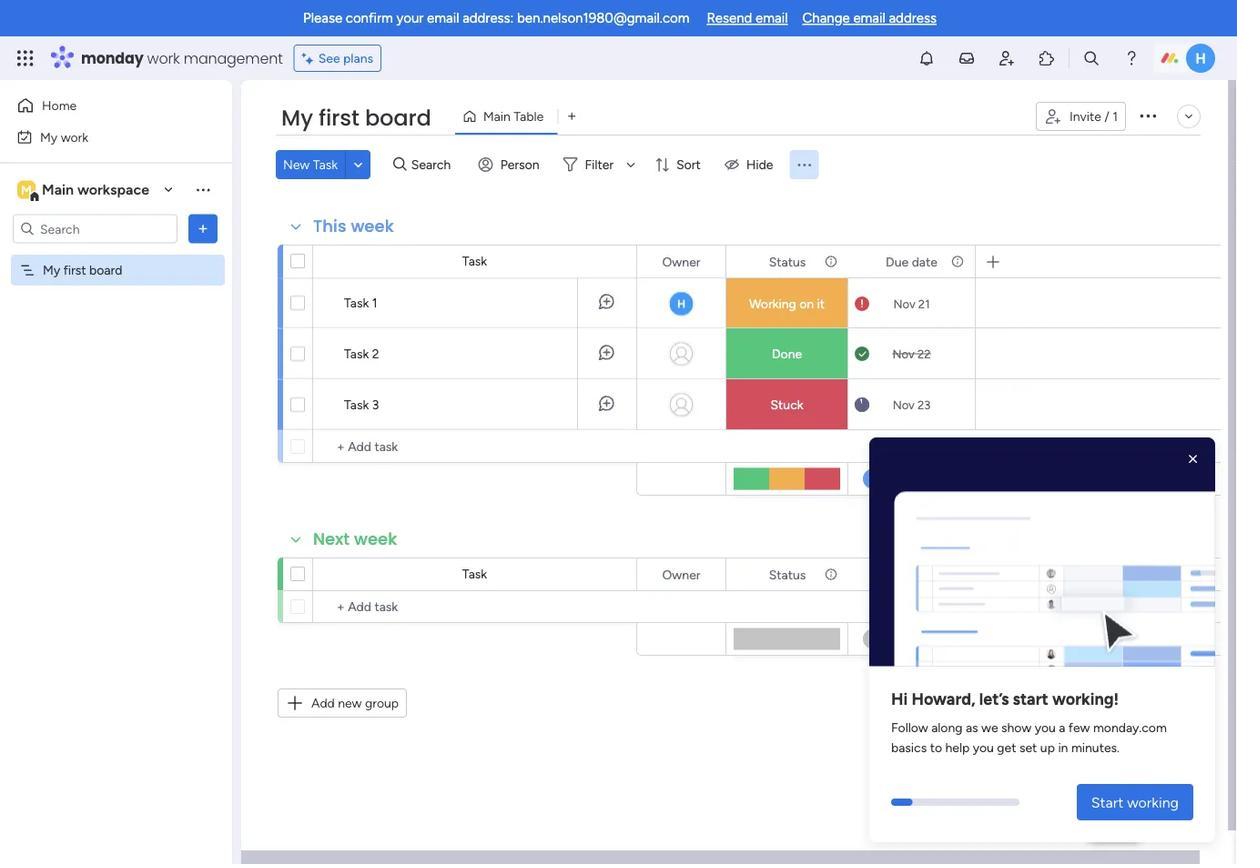 Task type: locate. For each thing, give the bounding box(es) containing it.
nov for working on it
[[894, 297, 916, 311]]

lottie animation element
[[869, 438, 1215, 674]]

2 status field from the top
[[764, 565, 811, 585]]

first
[[319, 103, 359, 133], [63, 263, 86, 278]]

My first board field
[[277, 103, 436, 134]]

main left the table
[[483, 109, 511, 124]]

my work button
[[11, 122, 196, 152]]

first inside field
[[319, 103, 359, 133]]

status
[[769, 254, 806, 269], [769, 567, 806, 583]]

21
[[918, 297, 930, 311]]

working!
[[1052, 689, 1119, 709]]

0 horizontal spatial first
[[63, 263, 86, 278]]

week right the this
[[351, 215, 394, 238]]

0 vertical spatial due date field
[[881, 252, 942, 272]]

column information image
[[824, 568, 838, 582]]

2 horizontal spatial email
[[853, 10, 886, 26]]

inbox image
[[958, 49, 976, 67]]

my first board down 'search in workspace' field
[[43, 263, 122, 278]]

help
[[1098, 818, 1131, 837]]

1 horizontal spatial my first board
[[281, 103, 431, 133]]

sort button
[[647, 150, 712, 179]]

1 vertical spatial 1
[[372, 295, 377, 311]]

workspace
[[77, 181, 149, 198]]

help image
[[1122, 49, 1141, 67]]

0 vertical spatial work
[[147, 48, 180, 68]]

status up working on it
[[769, 254, 806, 269]]

0 vertical spatial first
[[319, 103, 359, 133]]

option
[[0, 254, 232, 258]]

1 due from the top
[[886, 254, 909, 269]]

task
[[313, 157, 338, 173], [462, 254, 487, 269], [344, 295, 369, 311], [344, 346, 369, 362], [344, 397, 369, 413], [462, 567, 487, 582]]

please confirm your email address: ben.nelson1980@gmail.com
[[303, 10, 690, 26]]

2 vertical spatial nov
[[893, 398, 915, 412]]

week for next week
[[354, 528, 397, 551]]

v2 search image
[[393, 155, 407, 175]]

nov left 23
[[893, 398, 915, 412]]

0 horizontal spatial main
[[42, 181, 74, 198]]

1 horizontal spatial you
[[1035, 720, 1056, 735]]

board inside field
[[365, 103, 431, 133]]

1 status from the top
[[769, 254, 806, 269]]

1 vertical spatial board
[[89, 263, 122, 278]]

1 vertical spatial date
[[912, 567, 938, 583]]

date for second the "due date" field from the bottom of the page
[[912, 254, 938, 269]]

add view image
[[568, 110, 576, 123]]

1 horizontal spatial work
[[147, 48, 180, 68]]

add new group button
[[278, 689, 407, 718]]

it
[[817, 296, 825, 312]]

1 vertical spatial due date
[[886, 567, 938, 583]]

board down 'search in workspace' field
[[89, 263, 122, 278]]

0 vertical spatial due date
[[886, 254, 938, 269]]

management
[[184, 48, 283, 68]]

main for main workspace
[[42, 181, 74, 198]]

filter button
[[556, 150, 642, 179]]

0 vertical spatial board
[[365, 103, 431, 133]]

1 vertical spatial my first board
[[43, 263, 122, 278]]

Search field
[[407, 152, 461, 178]]

change
[[802, 10, 850, 26]]

0 vertical spatial main
[[483, 109, 511, 124]]

0 horizontal spatial email
[[427, 10, 459, 26]]

1 up 2
[[372, 295, 377, 311]]

status for first status field from the bottom of the page
[[769, 567, 806, 583]]

email for resend email
[[756, 10, 788, 26]]

confirm
[[346, 10, 393, 26]]

week inside this week field
[[351, 215, 394, 238]]

2 email from the left
[[756, 10, 788, 26]]

1 vertical spatial due
[[886, 567, 909, 583]]

week for this week
[[351, 215, 394, 238]]

plans
[[343, 51, 373, 66]]

0 horizontal spatial my first board
[[43, 263, 122, 278]]

0 vertical spatial + add task text field
[[322, 436, 628, 458]]

due date right column information image at the right bottom of the page
[[886, 567, 938, 583]]

workspace options image
[[194, 180, 212, 199]]

1 vertical spatial status field
[[764, 565, 811, 585]]

1 inside button
[[1113, 109, 1118, 124]]

task 3
[[344, 397, 379, 413]]

group
[[365, 696, 399, 711]]

you left a
[[1035, 720, 1056, 735]]

0 vertical spatial status
[[769, 254, 806, 269]]

email right your
[[427, 10, 459, 26]]

owner field for this week
[[658, 252, 705, 272]]

2 owner from the top
[[662, 567, 701, 583]]

1 vertical spatial week
[[354, 528, 397, 551]]

next
[[313, 528, 350, 551]]

3 email from the left
[[853, 10, 886, 26]]

1 owner from the top
[[662, 254, 701, 269]]

0 vertical spatial week
[[351, 215, 394, 238]]

main inside main table button
[[483, 109, 511, 124]]

nov for done
[[893, 347, 915, 361]]

menu image
[[795, 156, 813, 174]]

work
[[147, 48, 180, 68], [61, 129, 88, 145]]

main right workspace icon
[[42, 181, 74, 198]]

23
[[918, 398, 931, 412]]

email right change
[[853, 10, 886, 26]]

board
[[365, 103, 431, 133], [89, 263, 122, 278]]

nov left 22
[[893, 347, 915, 361]]

0 horizontal spatial work
[[61, 129, 88, 145]]

a
[[1059, 720, 1066, 735]]

work right 'monday'
[[147, 48, 180, 68]]

week right next at the left of the page
[[354, 528, 397, 551]]

1 vertical spatial owner field
[[658, 565, 705, 585]]

monday.com
[[1093, 720, 1167, 735]]

1 date from the top
[[912, 254, 938, 269]]

due right column information image at the right bottom of the page
[[886, 567, 909, 583]]

main
[[483, 109, 511, 124], [42, 181, 74, 198]]

column information image
[[824, 254, 838, 269], [950, 254, 965, 269], [950, 568, 965, 582]]

working
[[1127, 794, 1179, 812]]

new
[[283, 157, 310, 173]]

0 vertical spatial 1
[[1113, 109, 1118, 124]]

my down home
[[40, 129, 58, 145]]

0 vertical spatial status field
[[764, 252, 811, 272]]

this
[[313, 215, 346, 238]]

0 vertical spatial date
[[912, 254, 938, 269]]

1 due date field from the top
[[881, 252, 942, 272]]

owner for next week
[[662, 567, 701, 583]]

Owner field
[[658, 252, 705, 272], [658, 565, 705, 585]]

2 date from the top
[[912, 567, 938, 583]]

1 horizontal spatial board
[[365, 103, 431, 133]]

2 due from the top
[[886, 567, 909, 583]]

my
[[281, 103, 313, 133], [40, 129, 58, 145], [43, 263, 60, 278]]

due date
[[886, 254, 938, 269], [886, 567, 938, 583]]

due date up nov 21
[[886, 254, 938, 269]]

board up v2 search image
[[365, 103, 431, 133]]

status left column information image at the right bottom of the page
[[769, 567, 806, 583]]

work inside button
[[61, 129, 88, 145]]

help button
[[1083, 813, 1146, 843]]

1 vertical spatial nov
[[893, 347, 915, 361]]

0 vertical spatial due
[[886, 254, 909, 269]]

Status field
[[764, 252, 811, 272], [764, 565, 811, 585]]

week
[[351, 215, 394, 238], [354, 528, 397, 551]]

this week
[[313, 215, 394, 238]]

working on it
[[749, 296, 825, 312]]

due
[[886, 254, 909, 269], [886, 567, 909, 583]]

1 vertical spatial you
[[973, 740, 994, 755]]

get
[[997, 740, 1016, 755]]

owner for this week
[[662, 254, 701, 269]]

0 horizontal spatial 1
[[372, 295, 377, 311]]

my up "new"
[[281, 103, 313, 133]]

let's
[[979, 689, 1009, 709]]

week inside next week field
[[354, 528, 397, 551]]

2 owner field from the top
[[658, 565, 705, 585]]

0 vertical spatial nov
[[894, 297, 916, 311]]

work down home
[[61, 129, 88, 145]]

1
[[1113, 109, 1118, 124], [372, 295, 377, 311]]

search everything image
[[1082, 49, 1101, 67]]

Next week field
[[309, 528, 402, 552]]

1 email from the left
[[427, 10, 459, 26]]

2 due date from the top
[[886, 567, 938, 583]]

Due date field
[[881, 252, 942, 272], [881, 565, 942, 585]]

date
[[912, 254, 938, 269], [912, 567, 938, 583]]

my inside list box
[[43, 263, 60, 278]]

my first board up angle down image
[[281, 103, 431, 133]]

new task
[[283, 157, 338, 173]]

invite members image
[[998, 49, 1016, 67]]

2 status from the top
[[769, 567, 806, 583]]

you down we
[[973, 740, 994, 755]]

to
[[930, 740, 942, 755]]

my first board
[[281, 103, 431, 133], [43, 263, 122, 278]]

1 horizontal spatial first
[[319, 103, 359, 133]]

email right resend
[[756, 10, 788, 26]]

1 vertical spatial owner
[[662, 567, 701, 583]]

workspace image
[[17, 180, 36, 200]]

This week field
[[309, 215, 399, 239]]

progress bar
[[891, 799, 913, 807]]

1 vertical spatial work
[[61, 129, 88, 145]]

1 vertical spatial due date field
[[881, 565, 942, 585]]

my first board list box
[[0, 251, 232, 532]]

workspace selection element
[[17, 179, 152, 203]]

status field up working on it
[[764, 252, 811, 272]]

change email address
[[802, 10, 937, 26]]

add new group
[[311, 696, 399, 711]]

resend email
[[707, 10, 788, 26]]

1 vertical spatial status
[[769, 567, 806, 583]]

1 right /
[[1113, 109, 1118, 124]]

1 horizontal spatial main
[[483, 109, 511, 124]]

you
[[1035, 720, 1056, 735], [973, 740, 994, 755]]

address
[[889, 10, 937, 26]]

0 vertical spatial owner
[[662, 254, 701, 269]]

1 vertical spatial first
[[63, 263, 86, 278]]

1 horizontal spatial 1
[[1113, 109, 1118, 124]]

my down 'search in workspace' field
[[43, 263, 60, 278]]

due date field right column information image at the right bottom of the page
[[881, 565, 942, 585]]

1 horizontal spatial email
[[756, 10, 788, 26]]

22
[[918, 347, 931, 361]]

1 vertical spatial main
[[42, 181, 74, 198]]

v2 overdue deadline image
[[855, 295, 869, 313]]

status field left column information image at the right bottom of the page
[[764, 565, 811, 585]]

first down 'search in workspace' field
[[63, 263, 86, 278]]

first up angle down image
[[319, 103, 359, 133]]

+ Add task text field
[[322, 436, 628, 458], [322, 596, 628, 618]]

due up nov 21
[[886, 254, 909, 269]]

new task button
[[276, 150, 345, 179]]

nov left 21
[[894, 297, 916, 311]]

due date field up nov 21
[[881, 252, 942, 272]]

0 vertical spatial you
[[1035, 720, 1056, 735]]

/
[[1105, 109, 1110, 124]]

my inside field
[[281, 103, 313, 133]]

main inside the workspace selection element
[[42, 181, 74, 198]]

add
[[311, 696, 335, 711]]

we
[[981, 720, 998, 735]]

minutes.
[[1071, 740, 1120, 755]]

1 owner field from the top
[[658, 252, 705, 272]]

hi
[[891, 689, 908, 709]]

0 vertical spatial owner field
[[658, 252, 705, 272]]

invite
[[1070, 109, 1101, 124]]

1 vertical spatial + add task text field
[[322, 596, 628, 618]]

0 vertical spatial my first board
[[281, 103, 431, 133]]

nov
[[894, 297, 916, 311], [893, 347, 915, 361], [893, 398, 915, 412]]

done
[[772, 346, 802, 362]]

0 horizontal spatial board
[[89, 263, 122, 278]]



Task type: describe. For each thing, give the bounding box(es) containing it.
1 + add task text field from the top
[[322, 436, 628, 458]]

owner field for next week
[[658, 565, 705, 585]]

my first board inside field
[[281, 103, 431, 133]]

show
[[1001, 720, 1032, 735]]

2
[[372, 346, 379, 362]]

1 due date from the top
[[886, 254, 938, 269]]

hide button
[[717, 150, 784, 179]]

v2 done deadline image
[[855, 345, 869, 363]]

work for my
[[61, 129, 88, 145]]

howard image
[[1186, 44, 1215, 73]]

help
[[945, 740, 970, 755]]

monday
[[81, 48, 143, 68]]

3
[[372, 397, 379, 413]]

see plans button
[[294, 45, 382, 72]]

along
[[931, 720, 963, 735]]

column information image for due date
[[950, 254, 965, 269]]

invite / 1 button
[[1036, 102, 1126, 131]]

ben.nelson1980@gmail.com
[[517, 10, 690, 26]]

as
[[966, 720, 978, 735]]

close image
[[1184, 451, 1203, 469]]

person button
[[471, 150, 550, 179]]

main table button
[[455, 102, 557, 131]]

task 1
[[344, 295, 377, 311]]

filter
[[585, 157, 614, 173]]

select product image
[[16, 49, 35, 67]]

due for second the "due date" field
[[886, 567, 909, 583]]

arrow down image
[[620, 154, 642, 176]]

main for main table
[[483, 109, 511, 124]]

follow
[[891, 720, 928, 735]]

please
[[303, 10, 342, 26]]

options image
[[1137, 104, 1159, 126]]

your
[[396, 10, 424, 26]]

working
[[749, 296, 796, 312]]

hi howard, let's start working!
[[891, 689, 1119, 709]]

up
[[1040, 740, 1055, 755]]

2 due date field from the top
[[881, 565, 942, 585]]

board inside list box
[[89, 263, 122, 278]]

monday work management
[[81, 48, 283, 68]]

nov 23
[[893, 398, 931, 412]]

home
[[42, 98, 77, 113]]

few
[[1069, 720, 1090, 735]]

column information image for status
[[824, 254, 838, 269]]

next week
[[313, 528, 397, 551]]

0 horizontal spatial you
[[973, 740, 994, 755]]

status for second status field from the bottom
[[769, 254, 806, 269]]

lottie animation image
[[869, 445, 1215, 674]]

my work
[[40, 129, 88, 145]]

start
[[1091, 794, 1124, 812]]

1 status field from the top
[[764, 252, 811, 272]]

see plans
[[318, 51, 373, 66]]

home button
[[11, 91, 196, 120]]

work for monday
[[147, 48, 180, 68]]

start working
[[1091, 794, 1179, 812]]

resend
[[707, 10, 752, 26]]

my inside button
[[40, 129, 58, 145]]

start working button
[[1077, 785, 1193, 821]]

new
[[338, 696, 362, 711]]

howard,
[[912, 689, 976, 709]]

my first board inside list box
[[43, 263, 122, 278]]

table
[[514, 109, 544, 124]]

angle down image
[[354, 158, 363, 172]]

due for second the "due date" field from the bottom of the page
[[886, 254, 909, 269]]

nov 22
[[893, 347, 931, 361]]

nov 21
[[894, 297, 930, 311]]

on
[[799, 296, 814, 312]]

basics
[[891, 740, 927, 755]]

hide
[[746, 157, 773, 173]]

task 2
[[344, 346, 379, 362]]

change email address link
[[802, 10, 937, 26]]

follow along as we show you a few monday.com basics to help you get set up in minutes.
[[891, 720, 1167, 755]]

2 + add task text field from the top
[[322, 596, 628, 618]]

notifications image
[[918, 49, 936, 67]]

date for second the "due date" field
[[912, 567, 938, 583]]

set
[[1020, 740, 1037, 755]]

invite / 1
[[1070, 109, 1118, 124]]

first inside list box
[[63, 263, 86, 278]]

task inside button
[[313, 157, 338, 173]]

main workspace
[[42, 181, 149, 198]]

address:
[[463, 10, 514, 26]]

options image
[[194, 220, 212, 238]]

stuck
[[771, 397, 803, 413]]

see
[[318, 51, 340, 66]]

email for change email address
[[853, 10, 886, 26]]

start
[[1013, 689, 1048, 709]]

m
[[21, 182, 32, 198]]

main table
[[483, 109, 544, 124]]

in
[[1058, 740, 1068, 755]]

sort
[[676, 157, 701, 173]]

apps image
[[1038, 49, 1056, 67]]

expand board header image
[[1182, 109, 1196, 124]]

person
[[500, 157, 539, 173]]

resend email link
[[707, 10, 788, 26]]

Search in workspace field
[[38, 218, 152, 239]]



Task type: vqa. For each thing, say whether or not it's contained in the screenshot.
start working
yes



